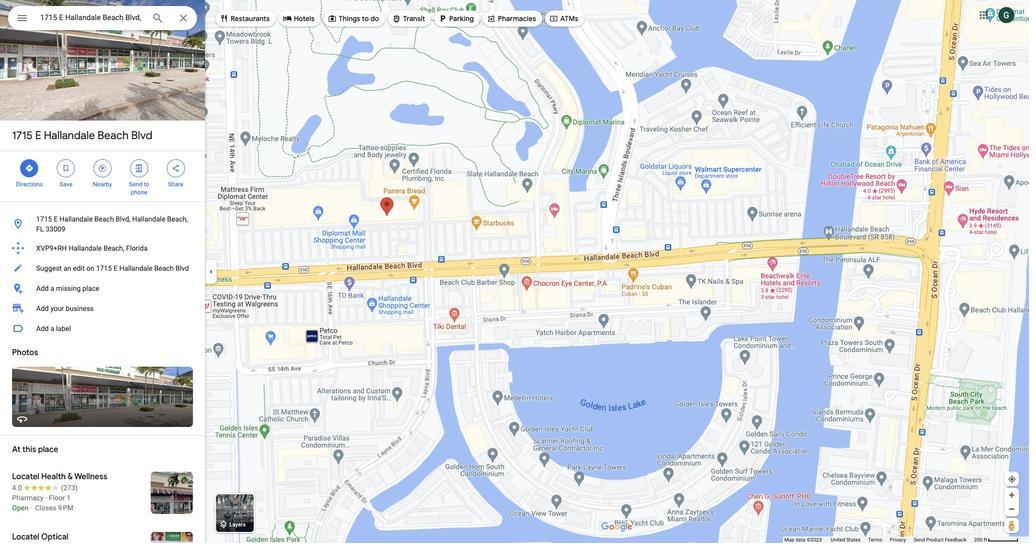 Task type: locate. For each thing, give the bounding box(es) containing it.
200
[[974, 537, 983, 543]]

1 a from the top
[[50, 284, 54, 293]]

1 horizontal spatial to
[[362, 14, 369, 23]]

 things to do
[[328, 13, 379, 24]]

at
[[12, 445, 21, 455]]

2 vertical spatial 1715
[[96, 264, 112, 272]]

florida
[[126, 244, 148, 252]]

locatel health & wellness
[[12, 472, 107, 482]]


[[16, 11, 28, 25]]

1715 e hallandale beach blvd, hallandale beach, fl 33009
[[36, 215, 188, 233]]

to up phone
[[144, 181, 149, 188]]

send product feedback button
[[914, 537, 967, 543]]

wellness
[[74, 472, 107, 482]]

1 horizontal spatial place
[[82, 284, 99, 293]]

1 vertical spatial a
[[50, 325, 54, 333]]

your
[[50, 305, 64, 313]]

add inside button
[[36, 284, 49, 293]]

 restaurants
[[220, 13, 270, 24]]

add left your
[[36, 305, 49, 313]]

photos
[[12, 348, 38, 358]]

add left label
[[36, 325, 49, 333]]


[[438, 13, 447, 24]]

1 horizontal spatial beach,
[[167, 215, 188, 223]]


[[549, 13, 558, 24]]

blvd,
[[116, 215, 130, 223]]

0 vertical spatial 1715
[[12, 129, 33, 143]]


[[61, 163, 70, 174]]

beach, inside 1715 e hallandale beach blvd, hallandale beach, fl 33009
[[167, 215, 188, 223]]

zoom out image
[[1008, 506, 1016, 513]]

1715 up 
[[12, 129, 33, 143]]

blvd left collapse side panel image
[[176, 264, 189, 272]]

1 vertical spatial send
[[914, 537, 925, 543]]

e
[[35, 129, 41, 143], [54, 215, 58, 223], [114, 264, 118, 272]]

1 vertical spatial place
[[38, 445, 58, 455]]

locatel left optical
[[12, 532, 39, 542]]

parking
[[449, 14, 474, 23]]


[[283, 13, 292, 24]]

1 vertical spatial beach,
[[104, 244, 124, 252]]

add down suggest
[[36, 284, 49, 293]]

2 vertical spatial add
[[36, 325, 49, 333]]

show your location image
[[1008, 475, 1017, 484]]

a inside button
[[50, 325, 54, 333]]

directions
[[16, 181, 43, 188]]

hallandale
[[44, 129, 95, 143], [59, 215, 93, 223], [132, 215, 165, 223], [69, 244, 102, 252], [119, 264, 153, 272]]

nearby
[[93, 181, 112, 188]]

send inside send product feedback "button"
[[914, 537, 925, 543]]

0 vertical spatial blvd
[[131, 129, 152, 143]]

beach,
[[167, 215, 188, 223], [104, 244, 124, 252]]

locatel inside locatel optical link
[[12, 532, 39, 542]]

beach up 
[[98, 129, 129, 143]]

beach left the blvd,
[[94, 215, 114, 223]]

e up the 33009
[[54, 215, 58, 223]]

1 vertical spatial blvd
[[176, 264, 189, 272]]

locatel
[[12, 472, 39, 482], [12, 532, 39, 542]]

layers
[[230, 522, 246, 528]]

hallandale right the blvd,
[[132, 215, 165, 223]]

1715 e hallandale beach blvd main content
[[0, 0, 205, 543]]

google account: greg robinson  
(robinsongreg175@gmail.com) image
[[999, 7, 1015, 23]]

to left do at the top left of the page
[[362, 14, 369, 23]]

2 a from the top
[[50, 325, 54, 333]]

beach, down the share
[[167, 215, 188, 223]]

fl
[[36, 225, 44, 233]]

0 horizontal spatial e
[[35, 129, 41, 143]]

 atms
[[549, 13, 578, 24]]

do
[[371, 14, 379, 23]]

send up phone
[[129, 181, 142, 188]]


[[135, 163, 144, 174]]

beach left collapse side panel image
[[154, 264, 174, 272]]

0 vertical spatial locatel
[[12, 472, 39, 482]]

none field inside 1715 e hallandale beach blvd, hallandale beach, fl 33009 field
[[40, 12, 144, 24]]

0 vertical spatial a
[[50, 284, 54, 293]]

footer containing map data ©2023
[[785, 537, 974, 543]]

a for missing
[[50, 284, 54, 293]]

a left missing
[[50, 284, 54, 293]]


[[25, 163, 34, 174]]

 button
[[8, 6, 36, 32]]

1715
[[12, 129, 33, 143], [36, 215, 52, 223], [96, 264, 112, 272]]

1 vertical spatial 1715
[[36, 215, 52, 223]]

0 horizontal spatial 1715
[[12, 129, 33, 143]]

hallandale up the 33009
[[59, 215, 93, 223]]

1 vertical spatial locatel
[[12, 532, 39, 542]]

0 vertical spatial to
[[362, 14, 369, 23]]

1 vertical spatial add
[[36, 305, 49, 313]]

locatel for locatel optical
[[12, 532, 39, 542]]

1 horizontal spatial 1715
[[36, 215, 52, 223]]

e up add a missing place button
[[114, 264, 118, 272]]

add a label
[[36, 325, 71, 333]]

1 add from the top
[[36, 284, 49, 293]]

0 vertical spatial send
[[129, 181, 142, 188]]

1 horizontal spatial blvd
[[176, 264, 189, 272]]

place
[[82, 284, 99, 293], [38, 445, 58, 455]]

place down on
[[82, 284, 99, 293]]

2 locatel from the top
[[12, 532, 39, 542]]

2 add from the top
[[36, 305, 49, 313]]

4.0 stars 273 reviews image
[[12, 483, 78, 493]]

0 vertical spatial place
[[82, 284, 99, 293]]

terms button
[[868, 537, 883, 543]]

0 horizontal spatial send
[[129, 181, 142, 188]]

blvd up 
[[131, 129, 152, 143]]

0 horizontal spatial beach,
[[104, 244, 124, 252]]

1715 right on
[[96, 264, 112, 272]]

at this place
[[12, 445, 58, 455]]

1 vertical spatial beach
[[94, 215, 114, 223]]

open
[[12, 504, 28, 512]]

0 horizontal spatial to
[[144, 181, 149, 188]]

send to phone
[[129, 181, 149, 196]]

e inside 1715 e hallandale beach blvd, hallandale beach, fl 33009
[[54, 215, 58, 223]]

xvp9+rh hallandale beach, florida
[[36, 244, 148, 252]]

privacy
[[890, 537, 906, 543]]

to
[[362, 14, 369, 23], [144, 181, 149, 188]]

locatel up 4.0
[[12, 472, 39, 482]]

add a missing place button
[[0, 278, 205, 299]]

place right this
[[38, 445, 58, 455]]

add for add a missing place
[[36, 284, 49, 293]]

send inside the send to phone
[[129, 181, 142, 188]]

 pharmacies
[[487, 13, 536, 24]]

1 locatel from the top
[[12, 472, 39, 482]]

a left label
[[50, 325, 54, 333]]

3 add from the top
[[36, 325, 49, 333]]

1 vertical spatial e
[[54, 215, 58, 223]]

label
[[56, 325, 71, 333]]

beach, up suggest an edit on 1715 e hallandale beach blvd
[[104, 244, 124, 252]]

0 vertical spatial add
[[36, 284, 49, 293]]

things
[[339, 14, 360, 23]]

add inside button
[[36, 325, 49, 333]]

1 vertical spatial to
[[144, 181, 149, 188]]

collapse side panel image
[[206, 266, 217, 277]]

200 ft
[[974, 537, 987, 543]]

0 vertical spatial beach
[[98, 129, 129, 143]]

2 vertical spatial beach
[[154, 264, 174, 272]]

transit
[[403, 14, 425, 23]]

 hotels
[[283, 13, 315, 24]]

hallandale down "florida"
[[119, 264, 153, 272]]

locatel for locatel health & wellness
[[12, 472, 39, 482]]

send for send to phone
[[129, 181, 142, 188]]

1715 for 1715 e hallandale beach blvd, hallandale beach, fl 33009
[[36, 215, 52, 223]]

atms
[[560, 14, 578, 23]]

0 vertical spatial e
[[35, 129, 41, 143]]

beach inside 1715 e hallandale beach blvd, hallandale beach, fl 33009
[[94, 215, 114, 223]]

0 vertical spatial beach,
[[167, 215, 188, 223]]

to inside the send to phone
[[144, 181, 149, 188]]


[[98, 163, 107, 174]]

2 vertical spatial e
[[114, 264, 118, 272]]

suggest an edit on 1715 e hallandale beach blvd
[[36, 264, 189, 272]]

1715 inside 1715 e hallandale beach blvd, hallandale beach, fl 33009
[[36, 215, 52, 223]]

1 horizontal spatial e
[[54, 215, 58, 223]]

a
[[50, 284, 54, 293], [50, 325, 54, 333]]

xvp9+rh hallandale beach, florida button
[[0, 238, 205, 258]]

send
[[129, 181, 142, 188], [914, 537, 925, 543]]

beach for blvd
[[98, 129, 129, 143]]

2 horizontal spatial 1715
[[96, 264, 112, 272]]

send left "product"
[[914, 537, 925, 543]]

e up directions
[[35, 129, 41, 143]]

None field
[[40, 12, 144, 24]]

place inside button
[[82, 284, 99, 293]]

1715 up the fl
[[36, 215, 52, 223]]

4.0
[[12, 484, 22, 492]]

footer
[[785, 537, 974, 543]]

beach
[[98, 129, 129, 143], [94, 215, 114, 223], [154, 264, 174, 272]]

 transit
[[392, 13, 425, 24]]

1715 e hallandale beach blvd
[[12, 129, 152, 143]]

1 horizontal spatial send
[[914, 537, 925, 543]]

a inside button
[[50, 284, 54, 293]]



Task type: describe. For each thing, give the bounding box(es) containing it.
feedback
[[945, 537, 967, 543]]

floor
[[49, 494, 65, 502]]

privacy button
[[890, 537, 906, 543]]

data
[[796, 537, 806, 543]]

restaurants
[[231, 14, 270, 23]]

send product feedback
[[914, 537, 967, 543]]


[[220, 13, 229, 24]]

(273)
[[61, 484, 78, 492]]

&
[[68, 472, 73, 482]]

united
[[831, 537, 845, 543]]

phone
[[131, 189, 147, 196]]

2 horizontal spatial e
[[114, 264, 118, 272]]

add your business link
[[0, 299, 205, 319]]

business
[[66, 305, 94, 313]]

e for 1715 e hallandale beach blvd, hallandale beach, fl 33009
[[54, 215, 58, 223]]

0 horizontal spatial place
[[38, 445, 58, 455]]

to inside the  things to do
[[362, 14, 369, 23]]

locatel optical link
[[0, 524, 205, 543]]

xvp9+rh
[[36, 244, 67, 252]]

hotels
[[294, 14, 315, 23]]

 search field
[[8, 6, 197, 32]]

1715 e hallandale beach blvd, hallandale beach, fl 33009 button
[[0, 210, 205, 238]]

add a missing place
[[36, 284, 99, 293]]

add for add a label
[[36, 325, 49, 333]]

suggest an edit on 1715 e hallandale beach blvd button
[[0, 258, 205, 278]]

edit
[[73, 264, 85, 272]]

add your business
[[36, 305, 94, 313]]

missing
[[56, 284, 81, 293]]

pharmacy
[[12, 494, 44, 502]]

ft
[[984, 537, 987, 543]]

hallandale up on
[[69, 244, 102, 252]]

pharmacies
[[498, 14, 536, 23]]

terms
[[868, 537, 883, 543]]

optical
[[41, 532, 68, 542]]

1715 for 1715 e hallandale beach blvd
[[12, 129, 33, 143]]

zoom in image
[[1008, 492, 1016, 499]]

suggest
[[36, 264, 62, 272]]

locatel optical
[[12, 532, 68, 542]]

pharmacy · floor 1 open ⋅ closes 9 pm
[[12, 494, 73, 512]]

this
[[22, 445, 36, 455]]

google maps element
[[0, 0, 1029, 543]]

share
[[168, 181, 183, 188]]

 parking
[[438, 13, 474, 24]]

show street view coverage image
[[1005, 518, 1019, 533]]

9 pm
[[58, 504, 73, 512]]

0 horizontal spatial blvd
[[131, 129, 152, 143]]

health
[[41, 472, 66, 482]]

on
[[86, 264, 94, 272]]

map
[[785, 537, 795, 543]]


[[328, 13, 337, 24]]

beach for blvd,
[[94, 215, 114, 223]]

e for 1715 e hallandale beach blvd
[[35, 129, 41, 143]]

product
[[926, 537, 944, 543]]


[[487, 13, 496, 24]]

map data ©2023
[[785, 537, 823, 543]]

an
[[64, 264, 71, 272]]

actions for 1715 e hallandale beach blvd region
[[0, 151, 205, 202]]

blvd inside button
[[176, 264, 189, 272]]

add for add your business
[[36, 305, 49, 313]]


[[392, 13, 401, 24]]

·
[[45, 494, 47, 502]]

a for label
[[50, 325, 54, 333]]

⋅
[[30, 504, 33, 512]]

united states button
[[831, 537, 861, 543]]

1
[[67, 494, 71, 502]]


[[171, 163, 180, 174]]

©2023
[[807, 537, 822, 543]]

33009
[[46, 225, 65, 233]]

200 ft button
[[974, 537, 1019, 543]]

send for send product feedback
[[914, 537, 925, 543]]

hallandale up 
[[44, 129, 95, 143]]

add a label button
[[0, 319, 205, 339]]

united states
[[831, 537, 861, 543]]

1715 E Hallandale Beach Blvd, Hallandale Beach, FL 33009 field
[[8, 6, 197, 30]]

save
[[59, 181, 72, 188]]

states
[[847, 537, 861, 543]]

closes
[[35, 504, 56, 512]]

footer inside google maps element
[[785, 537, 974, 543]]



Task type: vqa. For each thing, say whether or not it's contained in the screenshot.
Hamburger
no



